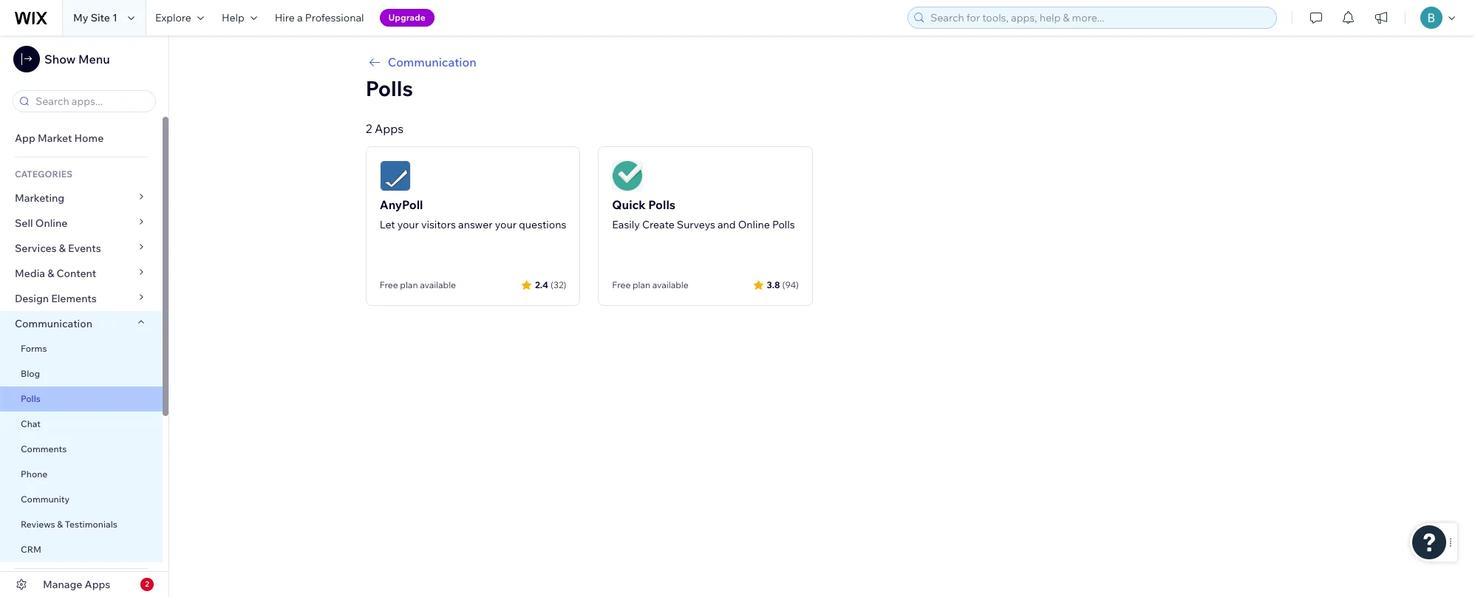 Task type: locate. For each thing, give the bounding box(es) containing it.
communication link
[[366, 53, 1278, 71], [0, 311, 163, 336]]

1 horizontal spatial communication link
[[366, 53, 1278, 71]]

crm
[[21, 544, 41, 555]]

1 vertical spatial apps
[[85, 578, 110, 591]]

quick polls easily create surveys and online polls
[[612, 197, 795, 231]]

0 horizontal spatial free plan available
[[380, 279, 456, 291]]

1 plan from the left
[[400, 279, 418, 291]]

apps for 2 apps
[[375, 121, 404, 136]]

plan
[[400, 279, 418, 291], [633, 279, 651, 291]]

online right and
[[738, 218, 770, 231]]

community
[[21, 494, 70, 505]]

1 free from the left
[[380, 279, 398, 291]]

& left the events
[[59, 242, 66, 255]]

apps right the manage
[[85, 578, 110, 591]]

& right reviews
[[57, 519, 63, 530]]

0 horizontal spatial apps
[[85, 578, 110, 591]]

0 vertical spatial apps
[[375, 121, 404, 136]]

hire
[[275, 11, 295, 24]]

polls
[[366, 75, 413, 101], [649, 197, 676, 212], [773, 218, 795, 231], [21, 393, 41, 404]]

apps inside sidebar element
[[85, 578, 110, 591]]

available down visitors
[[420, 279, 456, 291]]

media & content
[[15, 267, 96, 280]]

reviews
[[21, 519, 55, 530]]

communication down design elements
[[15, 317, 95, 330]]

1 horizontal spatial apps
[[375, 121, 404, 136]]

2 plan from the left
[[633, 279, 651, 291]]

0 horizontal spatial 2
[[145, 580, 149, 589]]

design elements
[[15, 292, 97, 305]]

help button
[[213, 0, 266, 35]]

0 horizontal spatial communication
[[15, 317, 95, 330]]

services & events link
[[0, 236, 163, 261]]

apps up the anypoll logo
[[375, 121, 404, 136]]

blog
[[21, 368, 40, 379]]

0 horizontal spatial online
[[35, 217, 68, 230]]

community link
[[0, 487, 163, 512]]

comments
[[21, 444, 67, 455]]

0 vertical spatial communication
[[388, 55, 477, 69]]

reviews & testimonials link
[[0, 512, 163, 537]]

1 horizontal spatial your
[[495, 218, 517, 231]]

2 inside sidebar element
[[145, 580, 149, 589]]

sell online link
[[0, 211, 163, 236]]

& for content
[[47, 267, 54, 280]]

1 horizontal spatial free
[[612, 279, 631, 291]]

my
[[73, 11, 88, 24]]

communication down the upgrade 'button'
[[388, 55, 477, 69]]

available down create
[[653, 279, 689, 291]]

free plan available down visitors
[[380, 279, 456, 291]]

phone
[[21, 469, 47, 480]]

online
[[35, 217, 68, 230], [738, 218, 770, 231]]

2
[[366, 121, 372, 136], [145, 580, 149, 589]]

1 vertical spatial communication
[[15, 317, 95, 330]]

communication inside sidebar element
[[15, 317, 95, 330]]

polls up create
[[649, 197, 676, 212]]

2 vertical spatial &
[[57, 519, 63, 530]]

& right media
[[47, 267, 54, 280]]

online inside quick polls easily create surveys and online polls
[[738, 218, 770, 231]]

1 vertical spatial 2
[[145, 580, 149, 589]]

free down easily
[[612, 279, 631, 291]]

1 horizontal spatial online
[[738, 218, 770, 231]]

2 free from the left
[[612, 279, 631, 291]]

1 horizontal spatial free plan available
[[612, 279, 689, 291]]

2 free plan available from the left
[[612, 279, 689, 291]]

hire a professional link
[[266, 0, 373, 35]]

free plan available
[[380, 279, 456, 291], [612, 279, 689, 291]]

show
[[44, 52, 76, 67]]

1 vertical spatial communication link
[[0, 311, 163, 336]]

polls link
[[0, 387, 163, 412]]

1 your from the left
[[397, 218, 419, 231]]

free plan available down create
[[612, 279, 689, 291]]

0 horizontal spatial free
[[380, 279, 398, 291]]

0 horizontal spatial available
[[420, 279, 456, 291]]

0 vertical spatial 2
[[366, 121, 372, 136]]

available
[[420, 279, 456, 291], [653, 279, 689, 291]]

design elements link
[[0, 286, 163, 311]]

1 horizontal spatial 2
[[366, 121, 372, 136]]

2.4
[[535, 279, 549, 290]]

quick polls logo image
[[612, 160, 643, 191]]

1 available from the left
[[420, 279, 456, 291]]

app market home
[[15, 132, 104, 145]]

your right let
[[397, 218, 419, 231]]

& for testimonials
[[57, 519, 63, 530]]

1 vertical spatial &
[[47, 267, 54, 280]]

your right answer
[[495, 218, 517, 231]]

blog link
[[0, 362, 163, 387]]

explore
[[155, 11, 191, 24]]

let
[[380, 218, 395, 231]]

and
[[718, 218, 736, 231]]

market
[[38, 132, 72, 145]]

sell
[[15, 217, 33, 230]]

1 horizontal spatial plan
[[633, 279, 651, 291]]

online up services & events
[[35, 217, 68, 230]]

0 vertical spatial &
[[59, 242, 66, 255]]

communication
[[388, 55, 477, 69], [15, 317, 95, 330]]

upgrade button
[[380, 9, 435, 27]]

site
[[91, 11, 110, 24]]

free down let
[[380, 279, 398, 291]]

polls up 2 apps
[[366, 75, 413, 101]]

2 available from the left
[[653, 279, 689, 291]]

2 your from the left
[[495, 218, 517, 231]]

free plan available for polls
[[612, 279, 689, 291]]

questions
[[519, 218, 567, 231]]

1 free plan available from the left
[[380, 279, 456, 291]]

apps
[[375, 121, 404, 136], [85, 578, 110, 591]]

0 horizontal spatial plan
[[400, 279, 418, 291]]

0 horizontal spatial your
[[397, 218, 419, 231]]

polls up chat
[[21, 393, 41, 404]]

your
[[397, 218, 419, 231], [495, 218, 517, 231]]

forms link
[[0, 336, 163, 362]]

free
[[380, 279, 398, 291], [612, 279, 631, 291]]

1 horizontal spatial available
[[653, 279, 689, 291]]

marketing
[[15, 191, 64, 205]]

upgrade
[[389, 12, 426, 23]]

available for polls
[[653, 279, 689, 291]]

&
[[59, 242, 66, 255], [47, 267, 54, 280], [57, 519, 63, 530]]

services & events
[[15, 242, 101, 255]]

anypoll logo image
[[380, 160, 411, 191]]



Task type: vqa. For each thing, say whether or not it's contained in the screenshot.
the right PRINTER
no



Task type: describe. For each thing, give the bounding box(es) containing it.
chat link
[[0, 412, 163, 437]]

comments link
[[0, 437, 163, 462]]

app market home link
[[0, 126, 163, 151]]

Search apps... field
[[31, 91, 151, 112]]

my site 1
[[73, 11, 117, 24]]

show menu
[[44, 52, 110, 67]]

(32)
[[551, 279, 567, 290]]

1
[[112, 11, 117, 24]]

plan for let
[[400, 279, 418, 291]]

2 for 2 apps
[[366, 121, 372, 136]]

1 horizontal spatial communication
[[388, 55, 477, 69]]

available for let
[[420, 279, 456, 291]]

3.8 (94)
[[767, 279, 799, 290]]

anypoll let your visitors answer your questions
[[380, 197, 567, 231]]

2.4 (32)
[[535, 279, 567, 290]]

phone link
[[0, 462, 163, 487]]

easily
[[612, 218, 640, 231]]

categories
[[15, 169, 72, 180]]

sell online
[[15, 217, 68, 230]]

(94)
[[783, 279, 799, 290]]

2 for 2
[[145, 580, 149, 589]]

free for polls
[[612, 279, 631, 291]]

free plan available for let
[[380, 279, 456, 291]]

hire a professional
[[275, 11, 364, 24]]

polls inside sidebar element
[[21, 393, 41, 404]]

anypoll
[[380, 197, 423, 212]]

3.8
[[767, 279, 780, 290]]

forms
[[21, 343, 47, 354]]

a
[[297, 11, 303, 24]]

events
[[68, 242, 101, 255]]

manage
[[43, 578, 82, 591]]

content
[[57, 267, 96, 280]]

services
[[15, 242, 57, 255]]

sidebar element
[[0, 35, 169, 597]]

elements
[[51, 292, 97, 305]]

chat
[[21, 418, 41, 430]]

menu
[[78, 52, 110, 67]]

app
[[15, 132, 35, 145]]

home
[[74, 132, 104, 145]]

help
[[222, 11, 245, 24]]

plan for polls
[[633, 279, 651, 291]]

& for events
[[59, 242, 66, 255]]

media & content link
[[0, 261, 163, 286]]

design
[[15, 292, 49, 305]]

manage apps
[[43, 578, 110, 591]]

marketing link
[[0, 186, 163, 211]]

polls right and
[[773, 218, 795, 231]]

Search for tools, apps, help & more... field
[[926, 7, 1272, 28]]

create
[[642, 218, 675, 231]]

apps for manage apps
[[85, 578, 110, 591]]

0 horizontal spatial communication link
[[0, 311, 163, 336]]

visitors
[[421, 218, 456, 231]]

surveys
[[677, 218, 716, 231]]

0 vertical spatial communication link
[[366, 53, 1278, 71]]

media
[[15, 267, 45, 280]]

testimonials
[[65, 519, 117, 530]]

reviews & testimonials
[[21, 519, 117, 530]]

show menu button
[[13, 46, 110, 72]]

free for let
[[380, 279, 398, 291]]

professional
[[305, 11, 364, 24]]

quick
[[612, 197, 646, 212]]

answer
[[458, 218, 493, 231]]

online inside sidebar element
[[35, 217, 68, 230]]

2 apps
[[366, 121, 404, 136]]

crm link
[[0, 537, 163, 563]]



